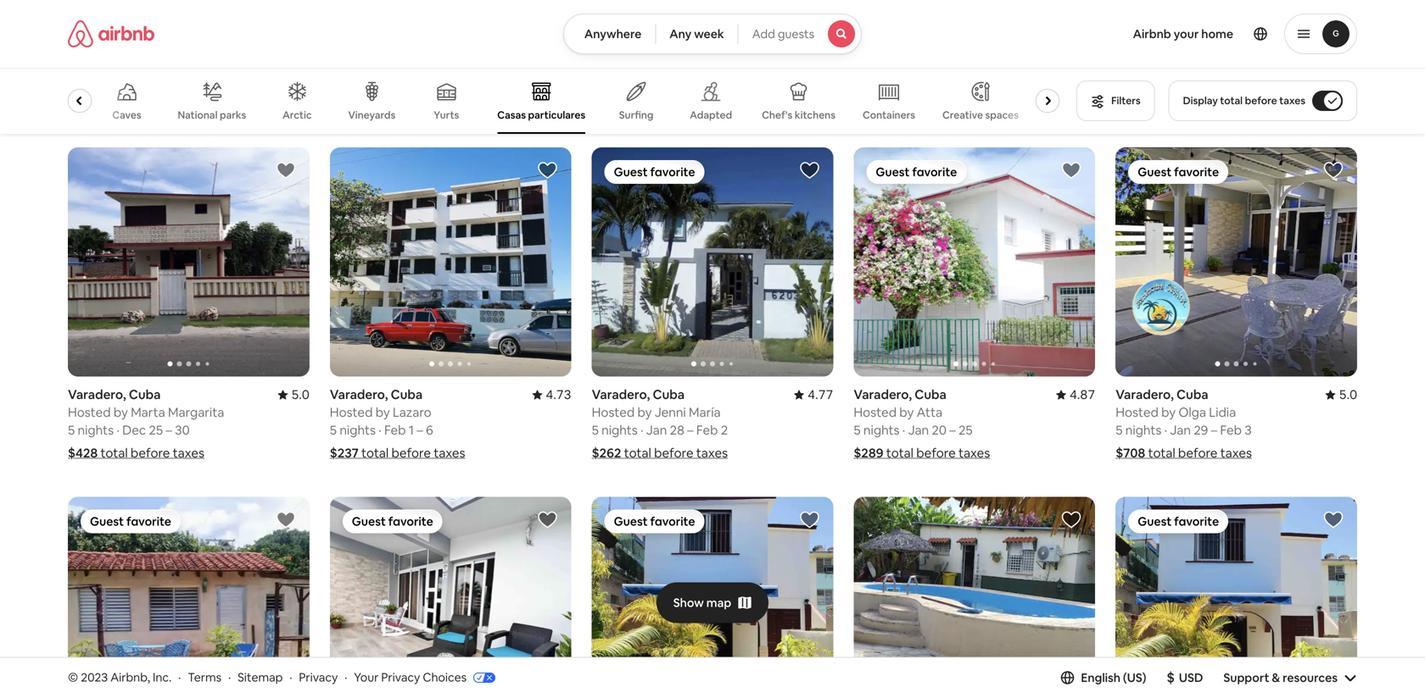 Task type: vqa. For each thing, say whether or not it's contained in the screenshot.
Mountain inside the Hudson, New York Mountain and valley views Nov 5 – 10 $169 night
no



Task type: locate. For each thing, give the bounding box(es) containing it.
· left dec
[[117, 422, 119, 439]]

1 horizontal spatial 25
[[959, 422, 973, 439]]

by inside varadero, cuba hosted by jenni maría 5 nights · jan 28 – feb 2 $262 total before taxes
[[637, 405, 652, 421]]

· left 29 at the right
[[1164, 422, 1167, 439]]

varadero, inside the varadero, cuba hosted by olga lidia 5 nights · jan 29 – feb 3 $708 total before taxes
[[1116, 387, 1174, 403]]

2 privacy from the left
[[381, 671, 420, 686]]

privacy
[[299, 671, 338, 686], [381, 671, 420, 686]]

feb inside the varadero, cuba hosted by olga lidia 5 nights · jan 29 – feb 3 $708 total before taxes
[[1220, 422, 1242, 439]]

30
[[175, 422, 190, 439]]

feb left 2
[[696, 422, 718, 439]]

hosted up $237
[[330, 405, 373, 421]]

by
[[114, 405, 128, 421], [376, 405, 390, 421], [899, 405, 914, 421], [637, 405, 652, 421], [1161, 405, 1176, 421]]

airbnb your home
[[1133, 26, 1233, 42]]

before
[[1245, 94, 1277, 107], [131, 445, 170, 462], [391, 445, 431, 462], [916, 445, 956, 462], [654, 445, 693, 462], [1178, 445, 1218, 462]]

5 up $237
[[330, 422, 337, 439]]

containers
[[863, 109, 915, 122]]

2 25 from the left
[[959, 422, 973, 439]]

taxes inside varadero, cuba hosted by jenni maría 5 nights · jan 28 – feb 2 $262 total before taxes
[[696, 445, 728, 462]]

by inside varadero, cuba hosted by lazaro 5 nights · feb 1 – 6 $237 total before taxes
[[376, 405, 390, 421]]

nights up $237
[[340, 422, 376, 439]]

– inside varadero, cuba hosted by lazaro 5 nights · feb 1 – 6 $237 total before taxes
[[417, 422, 423, 439]]

5 inside the varadero, cuba hosted by olga lidia 5 nights · jan 29 – feb 3 $708 total before taxes
[[1116, 422, 1123, 439]]

nights up the $289
[[863, 422, 900, 439]]

yurts
[[434, 109, 459, 122]]

total inside varadero, cuba hosted by marta margarita 5 nights · dec 25 – 30 $428 total before taxes
[[100, 445, 128, 462]]

cuba for jenni
[[653, 387, 685, 403]]

before inside varadero, cuba hosted by lazaro 5 nights · feb 1 – 6 $237 total before taxes
[[391, 445, 431, 462]]

1 5.0 from the left
[[291, 387, 309, 403]]

varadero, inside varadero, cuba hosted by marta margarita 5 nights · dec 25 – 30 $428 total before taxes
[[68, 387, 126, 403]]

hosted inside varadero, cuba hosted by atta 5 nights · jan 20 – 25 $289 total before taxes
[[854, 405, 897, 421]]

terms
[[188, 671, 221, 686]]

4 hosted from the left
[[592, 405, 635, 421]]

· left 20
[[902, 422, 905, 439]]

nights up $708
[[1125, 422, 1162, 439]]

hosted for hosted by atta
[[854, 405, 897, 421]]

varadero, for varadero, cuba hosted by atta 5 nights · jan 20 – 25 $289 total before taxes
[[854, 387, 912, 403]]

3
[[1245, 422, 1252, 439]]

1 nights from the left
[[78, 422, 114, 439]]

4 varadero, from the left
[[592, 387, 650, 403]]

add to wishlist: varadero, cuba image
[[276, 160, 296, 181], [537, 160, 558, 181], [799, 160, 820, 181], [1323, 160, 1344, 181], [276, 510, 296, 531], [1323, 510, 1344, 531]]

hosted up $262
[[592, 405, 635, 421]]

1 hosted from the left
[[68, 405, 111, 421]]

hosted for hosted by marta margarita
[[68, 405, 111, 421]]

· inside the varadero, cuba hosted by olga lidia 5 nights · jan 29 – feb 3 $708 total before taxes
[[1164, 422, 1167, 439]]

1 jan from the left
[[908, 422, 929, 439]]

1 25 from the left
[[149, 422, 163, 439]]

5 nights from the left
[[1125, 422, 1162, 439]]

add to wishlist: varadero, cuba image
[[1061, 160, 1082, 181], [537, 510, 558, 531], [799, 510, 820, 531], [1061, 510, 1082, 531]]

hosted inside varadero, cuba hosted by lazaro 5 nights · feb 1 – 6 $237 total before taxes
[[330, 405, 373, 421]]

2 – from the left
[[417, 422, 423, 439]]

support & resources button
[[1223, 671, 1357, 686]]

2 by from the left
[[376, 405, 390, 421]]

1 horizontal spatial jan
[[908, 422, 929, 439]]

hosted inside varadero, cuba hosted by jenni maría 5 nights · jan 28 – feb 2 $262 total before taxes
[[592, 405, 635, 421]]

2 varadero, from the left
[[330, 387, 388, 403]]

taxes
[[1279, 94, 1305, 107], [173, 445, 204, 462], [434, 445, 465, 462], [959, 445, 990, 462], [696, 445, 728, 462], [1220, 445, 1252, 462]]

cuba inside varadero, cuba hosted by jenni maría 5 nights · jan 28 – feb 2 $262 total before taxes
[[653, 387, 685, 403]]

5 hosted from the left
[[1116, 405, 1159, 421]]

· left the "1" at the left bottom
[[378, 422, 381, 439]]

nights up $428
[[78, 422, 114, 439]]

3 nights from the left
[[863, 422, 900, 439]]

4.73 out of 5 average rating image
[[532, 387, 571, 403]]

cuba inside varadero, cuba hosted by lazaro 5 nights · feb 1 – 6 $237 total before taxes
[[391, 387, 423, 403]]

by left the atta
[[899, 405, 914, 421]]

3 varadero, from the left
[[854, 387, 912, 403]]

20
[[932, 422, 947, 439]]

creative
[[942, 109, 983, 122]]

nights inside varadero, cuba hosted by marta margarita 5 nights · dec 25 – 30 $428 total before taxes
[[78, 422, 114, 439]]

cuba up jenni
[[653, 387, 685, 403]]

None search field
[[563, 14, 862, 54]]

4.77
[[808, 387, 833, 403]]

5 up the $289
[[854, 422, 861, 439]]

feb left the "1" at the left bottom
[[384, 422, 406, 439]]

privacy right your
[[381, 671, 420, 686]]

jan left 28
[[646, 422, 667, 439]]

4 by from the left
[[637, 405, 652, 421]]

· left 28
[[640, 422, 643, 439]]

nights inside varadero, cuba hosted by atta 5 nights · jan 20 – 25 $289 total before taxes
[[863, 422, 900, 439]]

casas particulares
[[497, 108, 585, 122]]

5 up $262
[[592, 422, 599, 439]]

5.0 for varadero, cuba hosted by marta margarita 5 nights · dec 25 – 30 $428 total before taxes
[[291, 387, 309, 403]]

jan inside the varadero, cuba hosted by olga lidia 5 nights · jan 29 – feb 3 $708 total before taxes
[[1170, 422, 1191, 439]]

varadero, inside varadero, cuba hosted by jenni maría 5 nights · jan 28 – feb 2 $262 total before taxes
[[592, 387, 650, 403]]

by for jan 29 – feb 3
[[1161, 405, 1176, 421]]

cuba inside varadero, cuba hosted by marta margarita 5 nights · dec 25 – 30 $428 total before taxes
[[129, 387, 161, 403]]

atta
[[917, 405, 942, 421]]

hosted up $708
[[1116, 405, 1159, 421]]

5.0 out of 5 average rating image
[[278, 387, 309, 403], [1326, 387, 1357, 403]]

margarita
[[168, 405, 224, 421]]

lidia
[[1209, 405, 1236, 421]]

feb left 3
[[1220, 422, 1242, 439]]

feb inside varadero, cuba hosted by jenni maría 5 nights · jan 28 – feb 2 $262 total before taxes
[[696, 422, 718, 439]]

1 horizontal spatial privacy
[[381, 671, 420, 686]]

3 by from the left
[[899, 405, 914, 421]]

2 hosted from the left
[[330, 405, 373, 421]]

by inside the varadero, cuba hosted by olga lidia 5 nights · jan 29 – feb 3 $708 total before taxes
[[1161, 405, 1176, 421]]

varadero,
[[68, 387, 126, 403], [330, 387, 388, 403], [854, 387, 912, 403], [592, 387, 650, 403], [1116, 387, 1174, 403]]

3 jan from the left
[[1170, 422, 1191, 439]]

– for total
[[166, 422, 172, 439]]

1 5.0 out of 5 average rating image from the left
[[278, 387, 309, 403]]

before down 20
[[916, 445, 956, 462]]

–
[[166, 422, 172, 439], [417, 422, 423, 439], [949, 422, 956, 439], [687, 422, 694, 439], [1211, 422, 1217, 439]]

varadero, for varadero, cuba hosted by olga lidia 5 nights · jan 29 – feb 3 $708 total before taxes
[[1116, 387, 1174, 403]]

hosted inside the varadero, cuba hosted by olga lidia 5 nights · jan 29 – feb 3 $708 total before taxes
[[1116, 405, 1159, 421]]

homes
[[43, 109, 76, 122]]

· inside varadero, cuba hosted by lazaro 5 nights · feb 1 – 6 $237 total before taxes
[[378, 422, 381, 439]]

varadero, inside varadero, cuba hosted by atta 5 nights · jan 20 – 25 $289 total before taxes
[[854, 387, 912, 403]]

hosted up $428
[[68, 405, 111, 421]]

varadero, cuba hosted by marta margarita 5 nights · dec 25 – 30 $428 total before taxes
[[68, 387, 224, 462]]

varadero, cuba hosted by lazaro 5 nights · feb 1 – 6 $237 total before taxes
[[330, 387, 465, 462]]

any week
[[670, 26, 724, 42]]

0 horizontal spatial 5.0 out of 5 average rating image
[[278, 387, 309, 403]]

add
[[752, 26, 775, 42]]

varadero, up dec
[[68, 387, 126, 403]]

total right $262
[[624, 445, 651, 462]]

add to wishlist: varadero, cuba image for varadero, cuba hosted by olga lidia 5 nights · jan 29 – feb 3 $708 total before taxes
[[1323, 160, 1344, 181]]

before right display
[[1245, 94, 1277, 107]]

nights up $262
[[602, 422, 638, 439]]

5 up $428
[[68, 422, 75, 439]]

0 horizontal spatial 5.0
[[291, 387, 309, 403]]

25
[[149, 422, 163, 439], [959, 422, 973, 439]]

particulares
[[528, 108, 585, 122]]

none search field containing anywhere
[[563, 14, 862, 54]]

2 horizontal spatial jan
[[1170, 422, 1191, 439]]

4.77 out of 5 average rating image
[[794, 387, 833, 403]]

varadero, up $237
[[330, 387, 388, 403]]

by left jenni
[[637, 405, 652, 421]]

show map button
[[656, 583, 769, 624]]

1 by from the left
[[114, 405, 128, 421]]

hosted for hosted by jenni maría
[[592, 405, 635, 421]]

add to wishlist: varadero, cuba image for varadero, cuba hosted by marta margarita 5 nights · dec 25 – 30 $428 total before taxes
[[276, 160, 296, 181]]

hosted up the $289
[[854, 405, 897, 421]]

cuba for atta
[[915, 387, 947, 403]]

before down the "1" at the left bottom
[[391, 445, 431, 462]]

5 varadero, from the left
[[1116, 387, 1174, 403]]

total right $237
[[361, 445, 389, 462]]

5 for hosted by jenni maría
[[592, 422, 599, 439]]

4 – from the left
[[687, 422, 694, 439]]

spaces
[[985, 109, 1019, 122]]

3 5 from the left
[[854, 422, 861, 439]]

nights inside the varadero, cuba hosted by olga lidia 5 nights · jan 29 – feb 3 $708 total before taxes
[[1125, 422, 1162, 439]]

varadero, cuba hosted by atta 5 nights · jan 20 – 25 $289 total before taxes
[[854, 387, 990, 462]]

feb
[[384, 422, 406, 439], [696, 422, 718, 439], [1220, 422, 1242, 439]]

total inside varadero, cuba hosted by jenni maría 5 nights · jan 28 – feb 2 $262 total before taxes
[[624, 445, 651, 462]]

support & resources
[[1223, 671, 1338, 686]]

varadero, up $708
[[1116, 387, 1174, 403]]

4 nights from the left
[[602, 422, 638, 439]]

1 horizontal spatial feb
[[696, 422, 718, 439]]

hosted inside varadero, cuba hosted by marta margarita 5 nights · dec 25 – 30 $428 total before taxes
[[68, 405, 111, 421]]

4.87 out of 5 average rating image
[[1056, 387, 1095, 403]]

total
[[1220, 94, 1243, 107], [100, 445, 128, 462], [361, 445, 389, 462], [886, 445, 914, 462], [624, 445, 651, 462], [1148, 445, 1175, 462]]

– right 20
[[949, 422, 956, 439]]

2 jan from the left
[[646, 422, 667, 439]]

0 horizontal spatial feb
[[384, 422, 406, 439]]

add guests
[[752, 26, 814, 42]]

before inside the varadero, cuba hosted by olga lidia 5 nights · jan 29 – feb 3 $708 total before taxes
[[1178, 445, 1218, 462]]

2 nights from the left
[[340, 422, 376, 439]]

2 horizontal spatial feb
[[1220, 422, 1242, 439]]

25 down marta
[[149, 422, 163, 439]]

cuba
[[129, 387, 161, 403], [391, 387, 423, 403], [915, 387, 947, 403], [653, 387, 685, 403], [1177, 387, 1208, 403]]

sitemap link
[[238, 671, 283, 686]]

before down 29 at the right
[[1178, 445, 1218, 462]]

jan
[[908, 422, 929, 439], [646, 422, 667, 439], [1170, 422, 1191, 439]]

– right the "1" at the left bottom
[[417, 422, 423, 439]]

cuba up lazaro
[[391, 387, 423, 403]]

2 5 from the left
[[330, 422, 337, 439]]

filters
[[1111, 94, 1141, 107]]

before down 28
[[654, 445, 693, 462]]

2 cuba from the left
[[391, 387, 423, 403]]

jan left 29 at the right
[[1170, 422, 1191, 439]]

privacy left your
[[299, 671, 338, 686]]

choices
[[423, 671, 467, 686]]

varadero, up the $289
[[854, 387, 912, 403]]

vineyards
[[348, 109, 396, 122]]

4 cuba from the left
[[653, 387, 685, 403]]

1 cuba from the left
[[129, 387, 161, 403]]

1 5 from the left
[[68, 422, 75, 439]]

airbnb,
[[110, 671, 150, 686]]

5 inside varadero, cuba hosted by jenni maría 5 nights · jan 28 – feb 2 $262 total before taxes
[[592, 422, 599, 439]]

1 – from the left
[[166, 422, 172, 439]]

2 5.0 from the left
[[1339, 387, 1357, 403]]

varadero, cuba hosted by jenni maría 5 nights · jan 28 – feb 2 $262 total before taxes
[[592, 387, 728, 462]]

cuba up the atta
[[915, 387, 947, 403]]

1 privacy from the left
[[299, 671, 338, 686]]

cuba inside the varadero, cuba hosted by olga lidia 5 nights · jan 29 – feb 3 $708 total before taxes
[[1177, 387, 1208, 403]]

· right inc.
[[178, 671, 181, 686]]

– right 28
[[687, 422, 694, 439]]

1 horizontal spatial 5.0 out of 5 average rating image
[[1326, 387, 1357, 403]]

varadero, inside varadero, cuba hosted by lazaro 5 nights · feb 1 – 6 $237 total before taxes
[[330, 387, 388, 403]]

jan left 20
[[908, 422, 929, 439]]

· inside varadero, cuba hosted by marta margarita 5 nights · dec 25 – 30 $428 total before taxes
[[117, 422, 119, 439]]

total down dec
[[100, 445, 128, 462]]

2023
[[81, 671, 108, 686]]

cuba inside varadero, cuba hosted by atta 5 nights · jan 20 – 25 $289 total before taxes
[[915, 387, 947, 403]]

– left 30
[[166, 422, 172, 439]]

by left olga
[[1161, 405, 1176, 421]]

jan for varadero, cuba hosted by jenni maría 5 nights · jan 28 – feb 2 $262 total before taxes
[[646, 422, 667, 439]]

5 – from the left
[[1211, 422, 1217, 439]]

total right $708
[[1148, 445, 1175, 462]]

cuba up olga
[[1177, 387, 1208, 403]]

home
[[1201, 26, 1233, 42]]

by for dec 25 – 30
[[114, 405, 128, 421]]

1
[[409, 422, 414, 439]]

before down dec
[[131, 445, 170, 462]]

4 5 from the left
[[592, 422, 599, 439]]

by inside varadero, cuba hosted by marta margarita 5 nights · dec 25 – 30 $428 total before taxes
[[114, 405, 128, 421]]

5 up $708
[[1116, 422, 1123, 439]]

show map
[[673, 596, 731, 611]]

5 cuba from the left
[[1177, 387, 1208, 403]]

dec
[[122, 422, 146, 439]]

25 inside varadero, cuba hosted by atta 5 nights · jan 20 – 25 $289 total before taxes
[[959, 422, 973, 439]]

jan inside varadero, cuba hosted by jenni maría 5 nights · jan 28 – feb 2 $262 total before taxes
[[646, 422, 667, 439]]

3 hosted from the left
[[854, 405, 897, 421]]

© 2023 airbnb, inc. ·
[[68, 671, 181, 686]]

3 feb from the left
[[1220, 422, 1242, 439]]

1 horizontal spatial 5.0
[[1339, 387, 1357, 403]]

feb inside varadero, cuba hosted by lazaro 5 nights · feb 1 – 6 $237 total before taxes
[[384, 422, 406, 439]]

0 horizontal spatial privacy
[[299, 671, 338, 686]]

– inside the varadero, cuba hosted by olga lidia 5 nights · jan 29 – feb 3 $708 total before taxes
[[1211, 422, 1217, 439]]

any week button
[[655, 14, 739, 54]]

before inside varadero, cuba hosted by atta 5 nights · jan 20 – 25 $289 total before taxes
[[916, 445, 956, 462]]

· inside varadero, cuba hosted by jenni maría 5 nights · jan 28 – feb 2 $262 total before taxes
[[640, 422, 643, 439]]

by inside varadero, cuba hosted by atta 5 nights · jan 20 – 25 $289 total before taxes
[[899, 405, 914, 421]]

– inside varadero, cuba hosted by marta margarita 5 nights · dec 25 – 30 $428 total before taxes
[[166, 422, 172, 439]]

25 right 20
[[959, 422, 973, 439]]

5 by from the left
[[1161, 405, 1176, 421]]

– for $708
[[1211, 422, 1217, 439]]

·
[[117, 422, 119, 439], [378, 422, 381, 439], [902, 422, 905, 439], [640, 422, 643, 439], [1164, 422, 1167, 439], [178, 671, 181, 686], [228, 671, 231, 686], [289, 671, 292, 686], [345, 671, 347, 686]]

by up dec
[[114, 405, 128, 421]]

3 cuba from the left
[[915, 387, 947, 403]]

varadero, up $262
[[592, 387, 650, 403]]

0 horizontal spatial 25
[[149, 422, 163, 439]]

nights inside varadero, cuba hosted by jenni maría 5 nights · jan 28 – feb 2 $262 total before taxes
[[602, 422, 638, 439]]

filters button
[[1077, 81, 1155, 121]]

terms link
[[188, 671, 221, 686]]

1 varadero, from the left
[[68, 387, 126, 403]]

$289
[[854, 445, 884, 462]]

5 5 from the left
[[1116, 422, 1123, 439]]

5 for hosted by olga lidia
[[1116, 422, 1123, 439]]

5 inside varadero, cuba hosted by marta margarita 5 nights · dec 25 – 30 $428 total before taxes
[[68, 422, 75, 439]]

surfing
[[619, 109, 654, 122]]

hosted for hosted by lazaro
[[330, 405, 373, 421]]

1 feb from the left
[[384, 422, 406, 439]]

0 horizontal spatial jan
[[646, 422, 667, 439]]

– inside varadero, cuba hosted by jenni maría 5 nights · jan 28 – feb 2 $262 total before taxes
[[687, 422, 694, 439]]

nights
[[78, 422, 114, 439], [340, 422, 376, 439], [863, 422, 900, 439], [602, 422, 638, 439], [1125, 422, 1162, 439]]

group
[[16, 68, 1066, 134], [68, 148, 309, 377], [330, 148, 571, 377], [592, 148, 833, 377], [854, 148, 1095, 377], [1116, 148, 1357, 377], [68, 498, 309, 699], [330, 498, 571, 699], [592, 498, 833, 699], [854, 498, 1095, 699], [1116, 498, 1357, 699]]

by left lazaro
[[376, 405, 390, 421]]

2 feb from the left
[[696, 422, 718, 439]]

©
[[68, 671, 78, 686]]

– right 29 at the right
[[1211, 422, 1217, 439]]

2 5.0 out of 5 average rating image from the left
[[1326, 387, 1357, 403]]

total right the $289
[[886, 445, 914, 462]]

cuba up marta
[[129, 387, 161, 403]]

$237
[[330, 445, 359, 462]]

total right display
[[1220, 94, 1243, 107]]

3 – from the left
[[949, 422, 956, 439]]

&
[[1272, 671, 1280, 686]]



Task type: describe. For each thing, give the bounding box(es) containing it.
guests
[[778, 26, 814, 42]]

anywhere button
[[563, 14, 656, 54]]

5.0 for varadero, cuba hosted by olga lidia 5 nights · jan 29 – feb 3 $708 total before taxes
[[1339, 387, 1357, 403]]

earth homes
[[16, 109, 76, 122]]

taxes inside varadero, cuba hosted by marta margarita 5 nights · dec 25 – 30 $428 total before taxes
[[173, 445, 204, 462]]

inc.
[[153, 671, 172, 686]]

28
[[670, 422, 684, 439]]

your
[[1174, 26, 1199, 42]]

any
[[670, 26, 692, 42]]

6
[[426, 422, 433, 439]]

english (us) button
[[1061, 671, 1146, 686]]

taxes inside varadero, cuba hosted by lazaro 5 nights · feb 1 – 6 $237 total before taxes
[[434, 445, 465, 462]]

– inside varadero, cuba hosted by atta 5 nights · jan 20 – 25 $289 total before taxes
[[949, 422, 956, 439]]

caves
[[112, 109, 141, 122]]

your privacy choices link
[[354, 671, 495, 687]]

show
[[673, 596, 704, 611]]

5.0 out of 5 average rating image for varadero, cuba hosted by marta margarita 5 nights · dec 25 – 30 $428 total before taxes
[[278, 387, 309, 403]]

marta
[[131, 405, 165, 421]]

total inside the varadero, cuba hosted by olga lidia 5 nights · jan 29 – feb 3 $708 total before taxes
[[1148, 445, 1175, 462]]

chef's
[[762, 109, 793, 122]]

nights inside varadero, cuba hosted by lazaro 5 nights · feb 1 – 6 $237 total before taxes
[[340, 422, 376, 439]]

maría
[[689, 405, 721, 421]]

anywhere
[[584, 26, 642, 42]]

creative spaces
[[942, 109, 1019, 122]]

national parks
[[178, 108, 246, 122]]

$ usd
[[1167, 670, 1203, 687]]

nights for $708
[[1125, 422, 1162, 439]]

taxes inside the varadero, cuba hosted by olga lidia 5 nights · jan 29 – feb 3 $708 total before taxes
[[1220, 445, 1252, 462]]

· left privacy link at the left bottom
[[289, 671, 292, 686]]

$708
[[1116, 445, 1145, 462]]

add guests button
[[738, 14, 862, 54]]

feb for hosted by olga lidia
[[1220, 422, 1242, 439]]

by for jan 28 – feb 2
[[637, 405, 652, 421]]

earth
[[16, 109, 41, 122]]

cuba for marta
[[129, 387, 161, 403]]

map
[[706, 596, 731, 611]]

casas
[[497, 108, 526, 122]]

airbnb your home link
[[1123, 16, 1244, 52]]

english (us)
[[1081, 671, 1146, 686]]

kitchens
[[795, 109, 836, 122]]

hosted for hosted by olga lidia
[[1116, 405, 1159, 421]]

5 for hosted by marta margarita
[[68, 422, 75, 439]]

by for feb 1 – 6
[[376, 405, 390, 421]]

$262
[[592, 445, 621, 462]]

total inside varadero, cuba hosted by atta 5 nights · jan 20 – 25 $289 total before taxes
[[886, 445, 914, 462]]

adapted
[[690, 109, 732, 122]]

jenni
[[655, 405, 686, 421]]

nights for $262
[[602, 422, 638, 439]]

national
[[178, 108, 218, 122]]

5 inside varadero, cuba hosted by lazaro 5 nights · feb 1 – 6 $237 total before taxes
[[330, 422, 337, 439]]

4.87
[[1070, 387, 1095, 403]]

varadero, for varadero, cuba hosted by lazaro 5 nights · feb 1 – 6 $237 total before taxes
[[330, 387, 388, 403]]

varadero, for varadero, cuba hosted by marta margarita 5 nights · dec 25 – 30 $428 total before taxes
[[68, 387, 126, 403]]

· left your
[[345, 671, 347, 686]]

usd
[[1179, 671, 1203, 686]]

· inside varadero, cuba hosted by atta 5 nights · jan 20 – 25 $289 total before taxes
[[902, 422, 905, 439]]

display
[[1183, 94, 1218, 107]]

your privacy choices
[[354, 671, 467, 686]]

nights for $428
[[78, 422, 114, 439]]

varadero, for varadero, cuba hosted by jenni maría 5 nights · jan 28 – feb 2 $262 total before taxes
[[592, 387, 650, 403]]

jan inside varadero, cuba hosted by atta 5 nights · jan 20 – 25 $289 total before taxes
[[908, 422, 929, 439]]

resources
[[1283, 671, 1338, 686]]

terms · sitemap · privacy ·
[[188, 671, 347, 686]]

5.0 out of 5 average rating image for varadero, cuba hosted by olga lidia 5 nights · jan 29 – feb 3 $708 total before taxes
[[1326, 387, 1357, 403]]

before inside varadero, cuba hosted by jenni maría 5 nights · jan 28 – feb 2 $262 total before taxes
[[654, 445, 693, 462]]

week
[[694, 26, 724, 42]]

feb for hosted by jenni maría
[[696, 422, 718, 439]]

english
[[1081, 671, 1120, 686]]

olga
[[1179, 405, 1206, 421]]

jan for varadero, cuba hosted by olga lidia 5 nights · jan 29 – feb 3 $708 total before taxes
[[1170, 422, 1191, 439]]

add to wishlist: varadero, cuba image for varadero, cuba hosted by jenni maría 5 nights · jan 28 – feb 2 $262 total before taxes
[[799, 160, 820, 181]]

· right terms
[[228, 671, 231, 686]]

cuba for lazaro
[[391, 387, 423, 403]]

varadero, cuba hosted by olga lidia 5 nights · jan 29 – feb 3 $708 total before taxes
[[1116, 387, 1252, 462]]

add to wishlist: varadero, cuba image for varadero, cuba hosted by lazaro 5 nights · feb 1 – 6 $237 total before taxes
[[537, 160, 558, 181]]

cuba for olga
[[1177, 387, 1208, 403]]

$428
[[68, 445, 98, 462]]

– for $262
[[687, 422, 694, 439]]

privacy link
[[299, 671, 338, 686]]

$
[[1167, 670, 1175, 687]]

4.73
[[546, 387, 571, 403]]

(us)
[[1123, 671, 1146, 686]]

arctic
[[282, 109, 312, 122]]

your
[[354, 671, 379, 686]]

5 inside varadero, cuba hosted by atta 5 nights · jan 20 – 25 $289 total before taxes
[[854, 422, 861, 439]]

support
[[1223, 671, 1269, 686]]

25 inside varadero, cuba hosted by marta margarita 5 nights · dec 25 – 30 $428 total before taxes
[[149, 422, 163, 439]]

before inside varadero, cuba hosted by marta margarita 5 nights · dec 25 – 30 $428 total before taxes
[[131, 445, 170, 462]]

group containing national parks
[[16, 68, 1066, 134]]

by for jan 20 – 25
[[899, 405, 914, 421]]

chef's kitchens
[[762, 109, 836, 122]]

profile element
[[882, 0, 1357, 68]]

29
[[1194, 422, 1208, 439]]

total inside varadero, cuba hosted by lazaro 5 nights · feb 1 – 6 $237 total before taxes
[[361, 445, 389, 462]]

sitemap
[[238, 671, 283, 686]]

airbnb
[[1133, 26, 1171, 42]]

lazaro
[[393, 405, 431, 421]]

2
[[721, 422, 728, 439]]

display total before taxes
[[1183, 94, 1305, 107]]

taxes inside varadero, cuba hosted by atta 5 nights · jan 20 – 25 $289 total before taxes
[[959, 445, 990, 462]]



